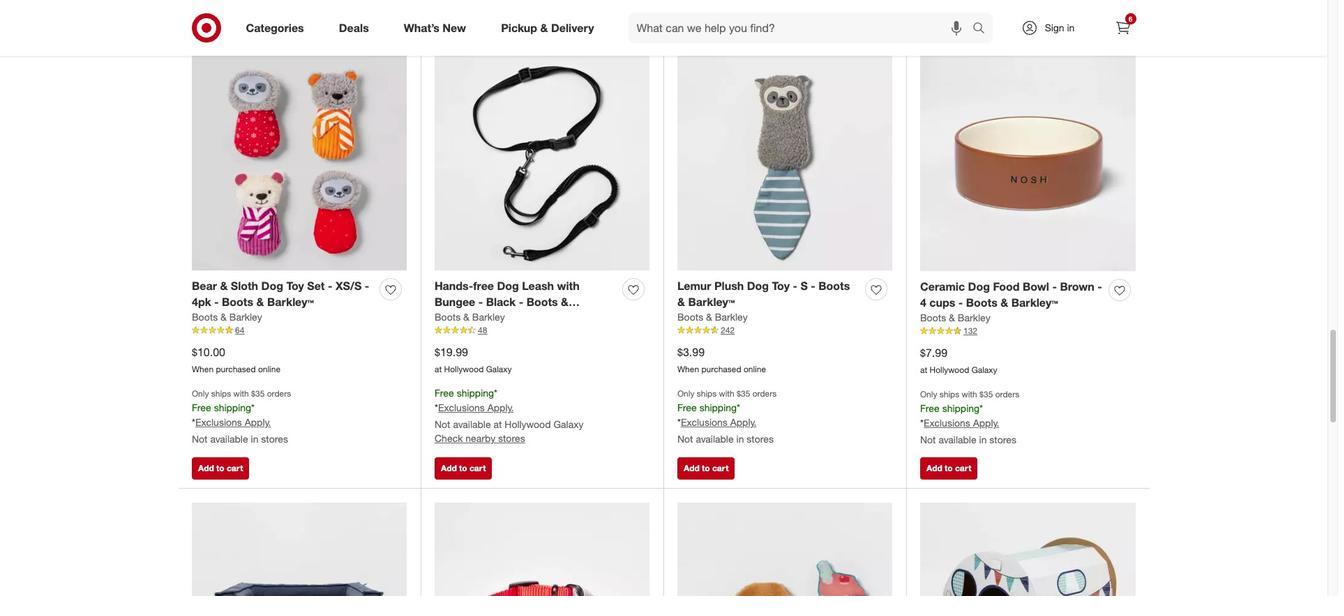 Task type: locate. For each thing, give the bounding box(es) containing it.
when down $10.00
[[192, 364, 214, 375]]

- right xs/s
[[365, 279, 369, 293]]

free down $7.99
[[920, 403, 939, 414]]

at up nearby
[[494, 418, 502, 430]]

dog inside ceramic dog food bowl - brown - 4 cups - boots & barkley™
[[968, 280, 990, 294]]

boots down cups
[[920, 312, 946, 324]]

*
[[494, 387, 497, 399], [435, 402, 438, 414], [251, 402, 255, 414], [737, 402, 740, 414], [979, 403, 983, 414], [192, 416, 195, 428], [677, 416, 681, 428], [920, 417, 924, 429]]

online down 242 "link"
[[744, 364, 766, 375]]

at down $19.99
[[435, 364, 442, 375]]

2 horizontal spatial ships
[[940, 389, 959, 400]]

boots & barkley link for plush
[[677, 311, 748, 324]]

ships down $7.99 at hollywood galaxy
[[940, 389, 959, 400]]

online inside $3.99 when purchased online
[[744, 364, 766, 375]]

only ships with $35 orders free shipping * * exclusions apply. not available in stores for $10.00
[[192, 389, 291, 445]]

0 horizontal spatial at
[[435, 364, 442, 375]]

ships
[[211, 389, 231, 399], [697, 389, 717, 399], [940, 389, 959, 400]]

exclusions for bear & sloth dog toy set - xs/s - 4pk - boots & barkley™
[[195, 416, 242, 428]]

purchased inside $10.00 when purchased online
[[216, 364, 256, 375]]

48
[[478, 325, 487, 336]]

1 horizontal spatial when
[[677, 364, 699, 375]]

galaxy
[[486, 364, 512, 375], [972, 365, 997, 375], [554, 418, 584, 430]]

only for $3.99
[[677, 389, 694, 399]]

exclusions down $10.00 when purchased online
[[195, 416, 242, 428]]

exclusions apply. button down $10.00 when purchased online
[[195, 416, 271, 430]]

2 horizontal spatial galaxy
[[972, 365, 997, 375]]

apply. for ceramic dog food bowl - brown - 4 cups - boots & barkley™
[[973, 417, 999, 429]]

exclusions down $3.99 when purchased online
[[681, 416, 727, 428]]

deals
[[339, 21, 369, 35]]

1 horizontal spatial orders
[[753, 389, 777, 399]]

hands-free dog leash with bungee - black - boots & barkley™
[[435, 279, 579, 325]]

check nearby stores button
[[435, 432, 525, 446]]

exclusions inside free shipping * * exclusions apply. not available at hollywood galaxy check nearby stores
[[438, 402, 485, 414]]

galaxy for $7.99
[[972, 365, 997, 375]]

bear
[[192, 279, 217, 293]]

orders down $10.00 when purchased online
[[267, 389, 291, 399]]

only down $3.99
[[677, 389, 694, 399]]

only ships with $35 orders free shipping * * exclusions apply. not available in stores
[[192, 389, 291, 445], [677, 389, 777, 445], [920, 389, 1019, 446]]

toy
[[286, 279, 304, 293], [772, 279, 790, 293]]

only ships with $35 orders free shipping * * exclusions apply. not available in stores down $7.99 at hollywood galaxy
[[920, 389, 1019, 446]]

boots down lemur
[[677, 311, 703, 323]]

delivery
[[551, 21, 594, 35]]

hands-
[[435, 279, 473, 293]]

orders down $3.99 when purchased online
[[753, 389, 777, 399]]

1 horizontal spatial online
[[744, 364, 766, 375]]

242
[[721, 325, 735, 336]]

$35 down $3.99 when purchased online
[[737, 389, 750, 399]]

barkley for free
[[472, 311, 505, 323]]

barkley™
[[267, 295, 314, 309], [688, 295, 735, 309], [1011, 296, 1058, 310], [435, 311, 481, 325]]

hollywood up check nearby stores button
[[505, 418, 551, 430]]

shipping down $10.00 when purchased online
[[214, 402, 251, 414]]

boots & barkley for free
[[435, 311, 505, 323]]

only ships with $35 orders free shipping * * exclusions apply. not available in stores down $10.00 when purchased online
[[192, 389, 291, 445]]

barkley up 64
[[229, 311, 262, 323]]

barkley™ down lemur
[[688, 295, 735, 309]]

s
[[800, 279, 808, 293]]

hollywood
[[444, 364, 484, 375], [930, 365, 969, 375], [505, 418, 551, 430]]

boots down food
[[966, 296, 997, 310]]

boots & barkley link for free
[[435, 311, 505, 324]]

add to cart button
[[192, 11, 249, 33], [435, 11, 492, 33], [677, 11, 735, 33], [920, 11, 978, 33], [192, 458, 249, 480], [435, 458, 492, 480], [677, 458, 735, 480], [920, 458, 978, 480]]

shipping down $7.99 at hollywood galaxy
[[942, 403, 979, 414]]

2 toy from the left
[[772, 279, 790, 293]]

barkley
[[229, 311, 262, 323], [472, 311, 505, 323], [715, 311, 748, 323], [958, 312, 990, 324]]

boots & barkley up "242"
[[677, 311, 748, 323]]

dog right the plush
[[747, 279, 769, 293]]

hollywood down $7.99
[[930, 365, 969, 375]]

$35 down $10.00 when purchased online
[[251, 389, 265, 399]]

& inside ceramic dog food bowl - brown - 4 cups - boots & barkley™
[[1001, 296, 1008, 310]]

48 link
[[435, 324, 649, 337]]

barkley™ inside lemur plush dog toy - s - boots & barkley™
[[688, 295, 735, 309]]

1 horizontal spatial purchased
[[701, 364, 741, 375]]

$7.99
[[920, 346, 947, 360]]

2 purchased from the left
[[701, 364, 741, 375]]

purchased
[[216, 364, 256, 375], [701, 364, 741, 375]]

boots inside lemur plush dog toy - s - boots & barkley™
[[818, 279, 850, 293]]

hollywood inside $19.99 at hollywood galaxy
[[444, 364, 484, 375]]

free
[[435, 387, 454, 399], [192, 402, 211, 414], [677, 402, 697, 414], [920, 403, 939, 414]]

-
[[328, 279, 332, 293], [365, 279, 369, 293], [793, 279, 797, 293], [811, 279, 815, 293], [1052, 280, 1057, 294], [1097, 280, 1102, 294], [214, 295, 219, 309], [478, 295, 483, 309], [519, 295, 523, 309], [958, 296, 963, 310]]

boots inside 'bear & sloth dog toy set - xs/s - 4pk - boots & barkley™'
[[222, 295, 253, 309]]

when inside $3.99 when purchased online
[[677, 364, 699, 375]]

not for bear & sloth dog toy set - xs/s - 4pk - boots & barkley™
[[192, 433, 208, 445]]

xs/s
[[335, 279, 362, 293]]

barkley™ up "64" link
[[267, 295, 314, 309]]

boots & barkley for plush
[[677, 311, 748, 323]]

1 purchased from the left
[[216, 364, 256, 375]]

hollywood inside $7.99 at hollywood galaxy
[[930, 365, 969, 375]]

apply.
[[487, 402, 514, 414], [245, 416, 271, 428], [730, 416, 756, 428], [973, 417, 999, 429]]

with
[[557, 279, 579, 293], [233, 389, 249, 399], [719, 389, 734, 399], [962, 389, 977, 400]]

what's new link
[[392, 13, 484, 43]]

online down "64" link
[[258, 364, 280, 375]]

exclusions apply. button for lemur plush dog toy - s - boots & barkley™
[[681, 416, 756, 430]]

$19.99 at hollywood galaxy
[[435, 346, 512, 375]]

available for bear & sloth dog toy set - xs/s - 4pk - boots & barkley™
[[210, 433, 248, 445]]

apply. down $3.99 when purchased online
[[730, 416, 756, 428]]

- right set
[[328, 279, 332, 293]]

boots & barkley up the 48
[[435, 311, 505, 323]]

at inside free shipping * * exclusions apply. not available at hollywood galaxy check nearby stores
[[494, 418, 502, 430]]

food
[[993, 280, 1020, 294]]

search button
[[966, 13, 999, 46]]

sofa bolster dog bed - blue - boots & barkley™ image
[[192, 503, 407, 596], [192, 503, 407, 596]]

bear & sloth dog toy set - xs/s - 4pk - boots & barkley™ image
[[192, 56, 407, 271], [192, 56, 407, 271]]

exclusions down $7.99 at hollywood galaxy
[[924, 417, 970, 429]]

sign in
[[1045, 22, 1075, 33]]

2 horizontal spatial orders
[[995, 389, 1019, 400]]

add to cart
[[198, 16, 243, 27], [441, 16, 486, 27], [684, 16, 729, 27], [926, 16, 971, 27], [198, 464, 243, 474], [441, 464, 486, 474], [684, 464, 729, 474], [926, 464, 971, 474]]

0 horizontal spatial $35
[[251, 389, 265, 399]]

1 horizontal spatial only
[[677, 389, 694, 399]]

1 horizontal spatial ships
[[697, 389, 717, 399]]

barkley up the 48
[[472, 311, 505, 323]]

deals link
[[327, 13, 386, 43]]

to
[[216, 16, 224, 27], [459, 16, 467, 27], [702, 16, 710, 27], [945, 16, 953, 27], [216, 464, 224, 474], [459, 464, 467, 474], [702, 464, 710, 474], [945, 464, 953, 474]]

ships down $10.00 when purchased online
[[211, 389, 231, 399]]

apply. down $7.99 at hollywood galaxy
[[973, 417, 999, 429]]

$3.99 when purchased online
[[677, 346, 766, 375]]

cart
[[227, 16, 243, 27], [469, 16, 486, 27], [712, 16, 729, 27], [955, 16, 971, 27], [227, 464, 243, 474], [469, 464, 486, 474], [712, 464, 729, 474], [955, 464, 971, 474]]

0 horizontal spatial orders
[[267, 389, 291, 399]]

boots & barkley link up "132"
[[920, 311, 990, 325]]

match to scratch fish burger and milkshake cat toy - 2pk - boots & barkley™ image
[[677, 503, 892, 596], [677, 503, 892, 596]]

stores inside free shipping * * exclusions apply. not available at hollywood galaxy check nearby stores
[[498, 432, 525, 444]]

only down $7.99
[[920, 389, 937, 400]]

lemur plush dog toy - s - boots & barkley™ image
[[677, 56, 892, 271], [677, 56, 892, 271]]

1 horizontal spatial $35
[[737, 389, 750, 399]]

only for $10.00
[[192, 389, 209, 399]]

only ships with $35 orders free shipping * * exclusions apply. not available in stores down $3.99 when purchased online
[[677, 389, 777, 445]]

boots & barkley link
[[192, 311, 262, 324], [435, 311, 505, 324], [677, 311, 748, 324], [920, 311, 990, 325]]

purchased down $3.99
[[701, 364, 741, 375]]

free down $3.99
[[677, 402, 697, 414]]

- right brown
[[1097, 280, 1102, 294]]

bear & sloth dog toy set - xs/s - 4pk - boots & barkley™ link
[[192, 279, 374, 311]]

at down $7.99
[[920, 365, 927, 375]]

ceramic dog food bowl - brown - 4 cups - boots & barkley™ image
[[920, 56, 1136, 271], [920, 56, 1136, 271]]

toy inside 'bear & sloth dog toy set - xs/s - 4pk - boots & barkley™'
[[286, 279, 304, 293]]

orders
[[267, 389, 291, 399], [753, 389, 777, 399], [995, 389, 1019, 400]]

barkley™ down bowl
[[1011, 296, 1058, 310]]

boots down the leash
[[526, 295, 558, 309]]

boots & barkley down cups
[[920, 312, 990, 324]]

0 horizontal spatial purchased
[[216, 364, 256, 375]]

0 horizontal spatial when
[[192, 364, 214, 375]]

132 link
[[920, 325, 1136, 337]]

when inside $10.00 when purchased online
[[192, 364, 214, 375]]

0 horizontal spatial only ships with $35 orders free shipping * * exclusions apply. not available in stores
[[192, 389, 291, 445]]

apply. up nearby
[[487, 402, 514, 414]]

purchased for $10.00
[[216, 364, 256, 375]]

not for ceramic dog food bowl - brown - 4 cups - boots & barkley™
[[920, 434, 936, 446]]

shipping down $3.99 when purchased online
[[699, 402, 737, 414]]

&
[[540, 21, 548, 35], [220, 279, 228, 293], [256, 295, 264, 309], [561, 295, 569, 309], [677, 295, 685, 309], [1001, 296, 1008, 310], [221, 311, 227, 323], [463, 311, 469, 323], [706, 311, 712, 323], [949, 312, 955, 324]]

2 horizontal spatial $35
[[980, 389, 993, 400]]

with inside hands-free dog leash with bungee - black - boots & barkley™
[[557, 279, 579, 293]]

lemur
[[677, 279, 711, 293]]

with down $3.99 when purchased online
[[719, 389, 734, 399]]

exclusions apply. button down $3.99 when purchased online
[[681, 416, 756, 430]]

purchased inside $3.99 when purchased online
[[701, 364, 741, 375]]

dog right sloth
[[261, 279, 283, 293]]

apply. for lemur plush dog toy - s - boots & barkley™
[[730, 416, 756, 428]]

dog up black on the left of page
[[497, 279, 519, 293]]

dog
[[261, 279, 283, 293], [497, 279, 519, 293], [747, 279, 769, 293], [968, 280, 990, 294]]

what's new
[[404, 21, 466, 35]]

leash
[[522, 279, 554, 293]]

stores for ceramic dog food bowl - brown - 4 cups - boots & barkley™
[[989, 434, 1016, 446]]

hands-free dog leash with bungee - black - boots & barkley™ image
[[435, 56, 649, 271], [435, 56, 649, 271]]

online for $3.99
[[744, 364, 766, 375]]

barkley up "132"
[[958, 312, 990, 324]]

with down $10.00 when purchased online
[[233, 389, 249, 399]]

americana camper cat scratch house - boots & barkley™ image
[[920, 503, 1136, 596], [920, 503, 1136, 596]]

0 horizontal spatial ships
[[211, 389, 231, 399]]

What can we help you find? suggestions appear below search field
[[628, 13, 976, 43]]

0 horizontal spatial only
[[192, 389, 209, 399]]

exclusions apply. button down $7.99 at hollywood galaxy
[[924, 416, 999, 430]]

only down $10.00
[[192, 389, 209, 399]]

only ships with $35 orders free shipping * * exclusions apply. not available in stores for $7.99
[[920, 389, 1019, 446]]

1 horizontal spatial toy
[[772, 279, 790, 293]]

2 horizontal spatial only
[[920, 389, 937, 400]]

at for $19.99
[[435, 364, 442, 375]]

boots & barkley
[[192, 311, 262, 323], [435, 311, 505, 323], [677, 311, 748, 323], [920, 312, 990, 324]]

what's
[[404, 21, 439, 35]]

$10.00 when purchased online
[[192, 346, 280, 375]]

add
[[198, 16, 214, 27], [441, 16, 457, 27], [684, 16, 700, 27], [926, 16, 942, 27], [198, 464, 214, 474], [441, 464, 457, 474], [684, 464, 700, 474], [926, 464, 942, 474]]

boots
[[818, 279, 850, 293], [222, 295, 253, 309], [526, 295, 558, 309], [966, 296, 997, 310], [192, 311, 218, 323], [435, 311, 461, 323], [677, 311, 703, 323], [920, 312, 946, 324]]

only
[[192, 389, 209, 399], [677, 389, 694, 399], [920, 389, 937, 400]]

shipping for lemur plush dog toy - s - boots & barkley™
[[699, 402, 737, 414]]

boots & barkley link up 64
[[192, 311, 262, 324]]

only for $7.99
[[920, 389, 937, 400]]

not
[[435, 418, 450, 430], [192, 433, 208, 445], [677, 433, 693, 445], [920, 434, 936, 446]]

boots right 's'
[[818, 279, 850, 293]]

1 online from the left
[[258, 364, 280, 375]]

in
[[1067, 22, 1075, 33], [251, 433, 258, 445], [736, 433, 744, 445], [979, 434, 987, 446]]

sloth
[[231, 279, 258, 293]]

$3.99
[[677, 346, 705, 359]]

1 when from the left
[[192, 364, 214, 375]]

online
[[258, 364, 280, 375], [744, 364, 766, 375]]

ceramic
[[920, 280, 965, 294]]

toy left 's'
[[772, 279, 790, 293]]

barkley™ down bungee
[[435, 311, 481, 325]]

1 toy from the left
[[286, 279, 304, 293]]

barkley up "242"
[[715, 311, 748, 323]]

2 horizontal spatial only ships with $35 orders free shipping * * exclusions apply. not available in stores
[[920, 389, 1019, 446]]

martingale with buckle dog collar - tomato/silver - boots & barkley™ image
[[435, 503, 649, 596], [435, 503, 649, 596]]

purchased down $10.00
[[216, 364, 256, 375]]

132
[[963, 326, 977, 336]]

2 horizontal spatial hollywood
[[930, 365, 969, 375]]

- right 4pk
[[214, 295, 219, 309]]

at inside $7.99 at hollywood galaxy
[[920, 365, 927, 375]]

barkley for plush
[[715, 311, 748, 323]]

sign
[[1045, 22, 1064, 33]]

1 horizontal spatial hollywood
[[505, 418, 551, 430]]

not inside free shipping * * exclusions apply. not available at hollywood galaxy check nearby stores
[[435, 418, 450, 430]]

dog inside 'bear & sloth dog toy set - xs/s - 4pk - boots & barkley™'
[[261, 279, 283, 293]]

& inside hands-free dog leash with bungee - black - boots & barkley™
[[561, 295, 569, 309]]

$35 for $3.99
[[737, 389, 750, 399]]

$35
[[251, 389, 265, 399], [737, 389, 750, 399], [980, 389, 993, 400]]

at inside $19.99 at hollywood galaxy
[[435, 364, 442, 375]]

online inside $10.00 when purchased online
[[258, 364, 280, 375]]

0 horizontal spatial online
[[258, 364, 280, 375]]

orders for $7.99
[[995, 389, 1019, 400]]

with down $7.99 at hollywood galaxy
[[962, 389, 977, 400]]

boots & barkley for &
[[192, 311, 262, 323]]

boots & barkley link up "242"
[[677, 311, 748, 324]]

with right the leash
[[557, 279, 579, 293]]

at
[[435, 364, 442, 375], [920, 365, 927, 375], [494, 418, 502, 430]]

galaxy inside $7.99 at hollywood galaxy
[[972, 365, 997, 375]]

hollywood down $19.99
[[444, 364, 484, 375]]

2 horizontal spatial at
[[920, 365, 927, 375]]

2 online from the left
[[744, 364, 766, 375]]

black
[[486, 295, 516, 309]]

hollywood inside free shipping * * exclusions apply. not available at hollywood galaxy check nearby stores
[[505, 418, 551, 430]]

in for lemur plush dog toy - s - boots & barkley™
[[736, 433, 744, 445]]

0 horizontal spatial hollywood
[[444, 364, 484, 375]]

2 when from the left
[[677, 364, 699, 375]]

exclusions apply. button up nearby
[[438, 401, 514, 415]]

1 horizontal spatial at
[[494, 418, 502, 430]]

galaxy inside $19.99 at hollywood galaxy
[[486, 364, 512, 375]]

when
[[192, 364, 214, 375], [677, 364, 699, 375]]

shipping down $19.99 at hollywood galaxy
[[457, 387, 494, 399]]

ships down $3.99 when purchased online
[[697, 389, 717, 399]]

when down $3.99
[[677, 364, 699, 375]]

free for lemur plush dog toy - s - boots & barkley™
[[677, 402, 697, 414]]

shipping
[[457, 387, 494, 399], [214, 402, 251, 414], [699, 402, 737, 414], [942, 403, 979, 414]]

stores
[[498, 432, 525, 444], [261, 433, 288, 445], [747, 433, 774, 445], [989, 434, 1016, 446]]

0 horizontal spatial toy
[[286, 279, 304, 293]]

boots & barkley link up the 48
[[435, 311, 505, 324]]

toy left set
[[286, 279, 304, 293]]

apply. down $10.00 when purchased online
[[245, 416, 271, 428]]

free down $10.00
[[192, 402, 211, 414]]

1 horizontal spatial galaxy
[[554, 418, 584, 430]]

galaxy for $19.99
[[486, 364, 512, 375]]

shipping for ceramic dog food bowl - brown - 4 cups - boots & barkley™
[[942, 403, 979, 414]]

0 horizontal spatial galaxy
[[486, 364, 512, 375]]

dog left food
[[968, 280, 990, 294]]

exclusions apply. button
[[438, 401, 514, 415], [195, 416, 271, 430], [681, 416, 756, 430], [924, 416, 999, 430]]

$35 for $10.00
[[251, 389, 265, 399]]

boots down sloth
[[222, 295, 253, 309]]

orders down $7.99 at hollywood galaxy
[[995, 389, 1019, 400]]

available
[[453, 418, 491, 430], [210, 433, 248, 445], [696, 433, 734, 445], [939, 434, 976, 446]]

$35 down $7.99 at hollywood galaxy
[[980, 389, 993, 400]]

boots & barkley up 64
[[192, 311, 262, 323]]

1 horizontal spatial only ships with $35 orders free shipping * * exclusions apply. not available in stores
[[677, 389, 777, 445]]

barkley™ inside 'bear & sloth dog toy set - xs/s - 4pk - boots & barkley™'
[[267, 295, 314, 309]]

free down $19.99
[[435, 387, 454, 399]]

exclusions
[[438, 402, 485, 414], [195, 416, 242, 428], [681, 416, 727, 428], [924, 417, 970, 429]]

exclusions up "check"
[[438, 402, 485, 414]]



Task type: vqa. For each thing, say whether or not it's contained in the screenshot.
Sugar
no



Task type: describe. For each thing, give the bounding box(es) containing it.
boots down 4pk
[[192, 311, 218, 323]]

apply. for bear & sloth dog toy set - xs/s - 4pk - boots & barkley™
[[245, 416, 271, 428]]

64
[[235, 325, 244, 336]]

in for ceramic dog food bowl - brown - 4 cups - boots & barkley™
[[979, 434, 987, 446]]

purchased for $3.99
[[701, 364, 741, 375]]

bungee
[[435, 295, 475, 309]]

when for $3.99
[[677, 364, 699, 375]]

boots inside ceramic dog food bowl - brown - 4 cups - boots & barkley™
[[966, 296, 997, 310]]

6 link
[[1107, 13, 1138, 43]]

exclusions for lemur plush dog toy - s - boots & barkley™
[[681, 416, 727, 428]]

available inside free shipping * * exclusions apply. not available at hollywood galaxy check nearby stores
[[453, 418, 491, 430]]

with for bear & sloth dog toy set - xs/s - 4pk - boots & barkley™
[[233, 389, 249, 399]]

sign in link
[[1009, 13, 1096, 43]]

& inside lemur plush dog toy - s - boots & barkley™
[[677, 295, 685, 309]]

- down free
[[478, 295, 483, 309]]

shipping inside free shipping * * exclusions apply. not available at hollywood galaxy check nearby stores
[[457, 387, 494, 399]]

boots & barkley link for &
[[192, 311, 262, 324]]

only ships with $35 orders free shipping * * exclusions apply. not available in stores for $3.99
[[677, 389, 777, 445]]

barkley™ inside hands-free dog leash with bungee - black - boots & barkley™
[[435, 311, 481, 325]]

new
[[443, 21, 466, 35]]

$35 for $7.99
[[980, 389, 993, 400]]

ceramic dog food bowl - brown - 4 cups - boots & barkley™ link
[[920, 279, 1103, 311]]

apply. inside free shipping * * exclusions apply. not available at hollywood galaxy check nearby stores
[[487, 402, 514, 414]]

available for ceramic dog food bowl - brown - 4 cups - boots & barkley™
[[939, 434, 976, 446]]

hands-free dog leash with bungee - black - boots & barkley™ link
[[435, 279, 617, 325]]

dog inside lemur plush dog toy - s - boots & barkley™
[[747, 279, 769, 293]]

exclusions apply. button for bear & sloth dog toy set - xs/s - 4pk - boots & barkley™
[[195, 416, 271, 430]]

boots & barkley link for dog
[[920, 311, 990, 325]]

plush
[[714, 279, 744, 293]]

exclusions for ceramic dog food bowl - brown - 4 cups - boots & barkley™
[[924, 417, 970, 429]]

categories link
[[234, 13, 321, 43]]

exclusions apply. button for ceramic dog food bowl - brown - 4 cups - boots & barkley™
[[924, 416, 999, 430]]

$10.00
[[192, 346, 225, 359]]

search
[[966, 22, 999, 36]]

- right bowl
[[1052, 280, 1057, 294]]

hollywood for $19.99
[[444, 364, 484, 375]]

242 link
[[677, 324, 892, 337]]

- left 's'
[[793, 279, 797, 293]]

4pk
[[192, 295, 211, 309]]

dog inside hands-free dog leash with bungee - black - boots & barkley™
[[497, 279, 519, 293]]

orders for $3.99
[[753, 389, 777, 399]]

hollywood for $7.99
[[930, 365, 969, 375]]

boots & barkley for dog
[[920, 312, 990, 324]]

when for $10.00
[[192, 364, 214, 375]]

galaxy inside free shipping * * exclusions apply. not available at hollywood galaxy check nearby stores
[[554, 418, 584, 430]]

lemur plush dog toy - s - boots & barkley™
[[677, 279, 850, 309]]

free shipping * * exclusions apply. not available at hollywood galaxy check nearby stores
[[435, 387, 584, 444]]

categories
[[246, 21, 304, 35]]

set
[[307, 279, 325, 293]]

in for bear & sloth dog toy set - xs/s - 4pk - boots & barkley™
[[251, 433, 258, 445]]

- right cups
[[958, 296, 963, 310]]

ships for $3.99
[[697, 389, 717, 399]]

pickup
[[501, 21, 537, 35]]

ships for $7.99
[[940, 389, 959, 400]]

- right black on the left of page
[[519, 295, 523, 309]]

cups
[[929, 296, 955, 310]]

barkley™ inside ceramic dog food bowl - brown - 4 cups - boots & barkley™
[[1011, 296, 1058, 310]]

check
[[435, 432, 463, 444]]

$19.99
[[435, 346, 468, 359]]

6
[[1129, 15, 1132, 23]]

lemur plush dog toy - s - boots & barkley™ link
[[677, 279, 859, 311]]

4
[[920, 296, 926, 310]]

online for $10.00
[[258, 364, 280, 375]]

not for lemur plush dog toy - s - boots & barkley™
[[677, 433, 693, 445]]

pickup & delivery
[[501, 21, 594, 35]]

at for $7.99
[[920, 365, 927, 375]]

boots down bungee
[[435, 311, 461, 323]]

- right 's'
[[811, 279, 815, 293]]

stores for lemur plush dog toy - s - boots & barkley™
[[747, 433, 774, 445]]

barkley for &
[[229, 311, 262, 323]]

shipping for bear & sloth dog toy set - xs/s - 4pk - boots & barkley™
[[214, 402, 251, 414]]

with for lemur plush dog toy - s - boots & barkley™
[[719, 389, 734, 399]]

nearby
[[466, 432, 495, 444]]

stores for bear & sloth dog toy set - xs/s - 4pk - boots & barkley™
[[261, 433, 288, 445]]

$7.99 at hollywood galaxy
[[920, 346, 997, 375]]

available for lemur plush dog toy - s - boots & barkley™
[[696, 433, 734, 445]]

toy inside lemur plush dog toy - s - boots & barkley™
[[772, 279, 790, 293]]

free for ceramic dog food bowl - brown - 4 cups - boots & barkley™
[[920, 403, 939, 414]]

bear & sloth dog toy set - xs/s - 4pk - boots & barkley™
[[192, 279, 369, 309]]

brown
[[1060, 280, 1094, 294]]

boots inside hands-free dog leash with bungee - black - boots & barkley™
[[526, 295, 558, 309]]

pickup & delivery link
[[489, 13, 611, 43]]

orders for $10.00
[[267, 389, 291, 399]]

bowl
[[1023, 280, 1049, 294]]

ceramic dog food bowl - brown - 4 cups - boots & barkley™
[[920, 280, 1102, 310]]

with for ceramic dog food bowl - brown - 4 cups - boots & barkley™
[[962, 389, 977, 400]]

free inside free shipping * * exclusions apply. not available at hollywood galaxy check nearby stores
[[435, 387, 454, 399]]

free
[[473, 279, 494, 293]]

barkley for dog
[[958, 312, 990, 324]]

64 link
[[192, 324, 407, 337]]

ships for $10.00
[[211, 389, 231, 399]]

free for bear & sloth dog toy set - xs/s - 4pk - boots & barkley™
[[192, 402, 211, 414]]



